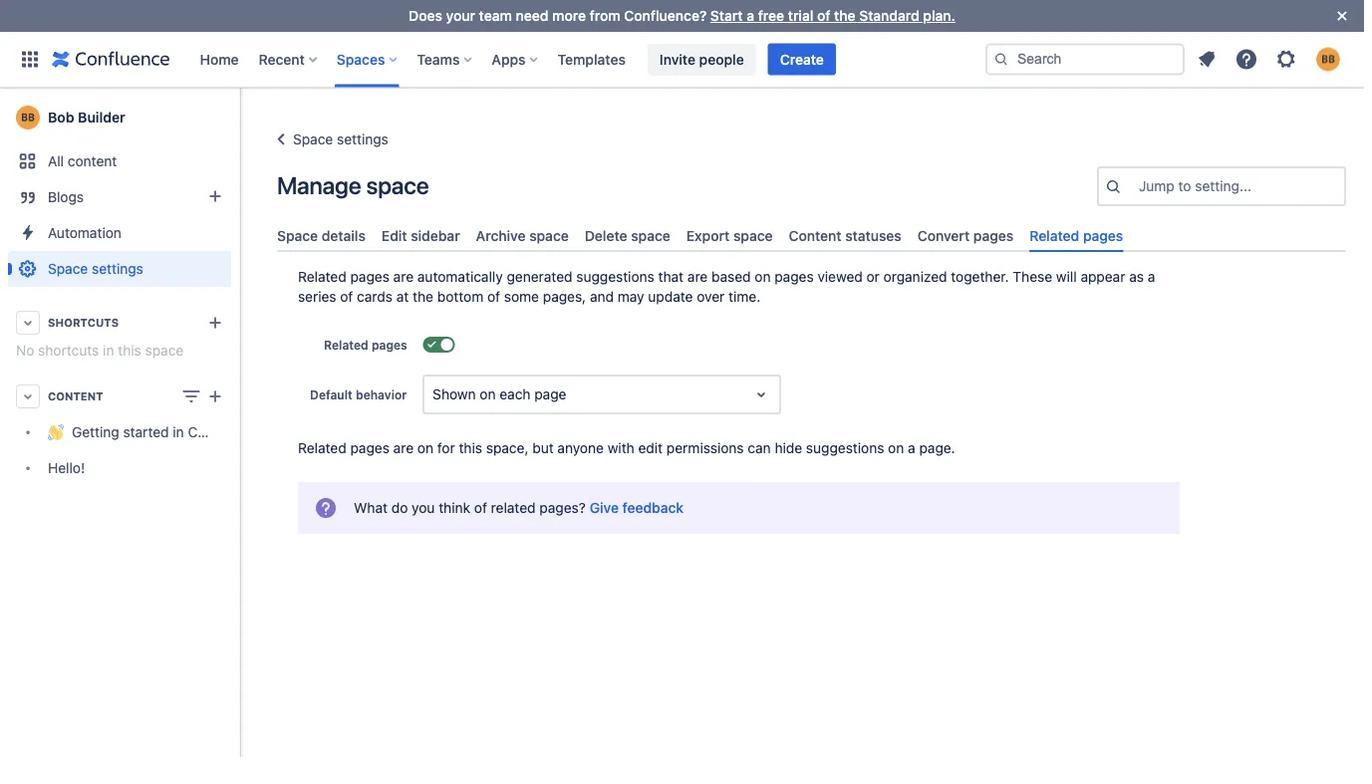 Task type: vqa. For each thing, say whether or not it's contained in the screenshot.
'What do you think of related pages? Give feedback'
yes



Task type: describe. For each thing, give the bounding box(es) containing it.
spaces
[[337, 51, 385, 67]]

confluence
[[188, 424, 261, 440]]

are for generated
[[393, 269, 414, 285]]

will
[[1056, 269, 1077, 285]]

home link
[[194, 43, 245, 75]]

space for export space
[[733, 227, 773, 244]]

need
[[516, 7, 549, 24]]

content statuses
[[789, 227, 902, 244]]

appear
[[1081, 269, 1126, 285]]

of right trial
[[817, 7, 831, 24]]

behavior
[[356, 388, 407, 402]]

shown
[[433, 386, 476, 403]]

setting...
[[1195, 178, 1252, 194]]

space element
[[0, 88, 261, 757]]

people
[[699, 51, 744, 67]]

apps
[[492, 51, 526, 67]]

content
[[68, 153, 117, 169]]

generated
[[507, 269, 573, 285]]

pages down at
[[372, 338, 407, 352]]

at
[[396, 289, 409, 305]]

export space link
[[678, 219, 781, 252]]

does
[[409, 7, 442, 24]]

as
[[1129, 269, 1144, 285]]

all
[[48, 153, 64, 169]]

these
[[1013, 269, 1052, 285]]

cards
[[357, 289, 393, 305]]

from
[[590, 7, 621, 24]]

bob builder
[[48, 109, 125, 126]]

0 vertical spatial space settings
[[293, 131, 388, 147]]

delete space
[[585, 227, 671, 244]]

tree inside space element
[[8, 415, 261, 486]]

space details link
[[269, 219, 374, 252]]

for
[[437, 440, 455, 457]]

time.
[[729, 289, 761, 305]]

and
[[590, 289, 614, 305]]

export
[[686, 227, 730, 244]]

related pages link
[[1022, 219, 1131, 252]]

bob
[[48, 109, 74, 126]]

feedback
[[622, 500, 684, 516]]

pages inside convert pages link
[[973, 227, 1014, 244]]

together.
[[951, 269, 1009, 285]]

edit
[[638, 440, 663, 457]]

global element
[[12, 31, 986, 87]]

settings inside space element
[[92, 261, 143, 277]]

pages inside related pages 'link'
[[1083, 227, 1123, 244]]

or
[[867, 269, 880, 285]]

give feedback button
[[590, 498, 684, 518]]

related pages are on for this space, but anyone with edit permissions can hide suggestions on a page.
[[298, 440, 955, 457]]

details
[[322, 227, 366, 244]]

no
[[16, 342, 34, 359]]

default
[[310, 388, 353, 402]]

over
[[697, 289, 725, 305]]

builder
[[78, 109, 125, 126]]

tab list containing space details
[[269, 219, 1354, 252]]

space for delete space
[[631, 227, 671, 244]]

in for started
[[173, 424, 184, 440]]

0 horizontal spatial a
[[747, 7, 754, 24]]

space settings inside space element
[[48, 261, 143, 277]]

some
[[504, 289, 539, 305]]

may
[[618, 289, 644, 305]]

team
[[479, 7, 512, 24]]

do
[[391, 500, 408, 516]]

jump
[[1139, 178, 1175, 194]]

banner containing home
[[0, 31, 1364, 88]]

blogs
[[48, 189, 84, 205]]

with
[[608, 440, 635, 457]]

Search settings text field
[[1139, 176, 1143, 196]]

close image
[[1330, 4, 1354, 28]]

recent
[[259, 51, 305, 67]]

apps button
[[486, 43, 546, 75]]

open image
[[750, 383, 773, 407]]

content for content
[[48, 390, 103, 403]]

shortcuts button
[[8, 305, 231, 341]]

no shortcuts in this space
[[16, 342, 184, 359]]

more
[[552, 7, 586, 24]]

that
[[658, 269, 684, 285]]

1 vertical spatial related pages
[[324, 338, 407, 352]]

on inside the related pages are automatically generated suggestions that are based on pages viewed or organized together. these will appear as a series of cards at the bottom of some pages, and may update over time.
[[755, 269, 771, 285]]

series
[[298, 289, 336, 305]]

pages left the viewed
[[775, 269, 814, 285]]

default behavior
[[310, 388, 407, 402]]

a inside the related pages are automatically generated suggestions that are based on pages viewed or organized together. these will appear as a series of cards at the bottom of some pages, and may update over time.
[[1148, 269, 1155, 285]]

free
[[758, 7, 784, 24]]

getting
[[72, 424, 119, 440]]

related down default
[[298, 440, 347, 457]]

pages up "cards"
[[350, 269, 390, 285]]

space details
[[277, 227, 366, 244]]

but
[[532, 440, 554, 457]]

space down shortcuts 'dropdown button' at the top left
[[145, 342, 184, 359]]

permissions
[[667, 440, 744, 457]]

delete
[[585, 227, 627, 244]]

on left 'for'
[[417, 440, 433, 457]]

help icon image
[[1235, 47, 1259, 71]]

teams button
[[411, 43, 480, 75]]

all content link
[[8, 143, 231, 179]]

edit sidebar link
[[374, 219, 468, 252]]

statuses
[[845, 227, 902, 244]]

automation
[[48, 225, 121, 241]]

1 horizontal spatial settings
[[337, 131, 388, 147]]

update
[[648, 289, 693, 305]]

0 vertical spatial space
[[293, 131, 333, 147]]

search image
[[994, 51, 1009, 67]]

Search field
[[986, 43, 1185, 75]]

appswitcher icon image
[[18, 47, 42, 71]]

create a page image
[[203, 385, 227, 409]]

1 horizontal spatial the
[[834, 7, 856, 24]]

all content
[[48, 153, 117, 169]]



Task type: locate. For each thing, give the bounding box(es) containing it.
0 horizontal spatial settings
[[92, 261, 143, 277]]

does your team need more from confluence? start a free trial of the standard plan.
[[409, 7, 956, 24]]

create a blog image
[[203, 184, 227, 208]]

space inside tab list
[[277, 227, 318, 244]]

tab list
[[269, 219, 1354, 252]]

collapse sidebar image
[[217, 98, 261, 138]]

1 vertical spatial in
[[173, 424, 184, 440]]

space settings
[[293, 131, 388, 147], [48, 261, 143, 277]]

1 vertical spatial content
[[48, 390, 103, 403]]

related up the default behavior
[[324, 338, 368, 352]]

this down shortcuts 'dropdown button' at the top left
[[118, 342, 141, 359]]

create link
[[768, 43, 836, 75]]

the inside the related pages are automatically generated suggestions that are based on pages viewed or organized together. these will appear as a series of cards at the bottom of some pages, and may update over time.
[[413, 289, 433, 305]]

start a free trial of the standard plan. link
[[710, 7, 956, 24]]

hide
[[775, 440, 802, 457]]

0 vertical spatial in
[[103, 342, 114, 359]]

0 horizontal spatial space settings link
[[8, 251, 231, 287]]

edit sidebar
[[382, 227, 460, 244]]

a left free
[[747, 7, 754, 24]]

shortcuts
[[38, 342, 99, 359]]

related pages up "will"
[[1030, 227, 1123, 244]]

suggestions
[[576, 269, 655, 285], [806, 440, 884, 457]]

1 vertical spatial settings
[[92, 261, 143, 277]]

in right started
[[173, 424, 184, 440]]

0 vertical spatial space settings link
[[269, 128, 388, 151]]

related pages inside 'link'
[[1030, 227, 1123, 244]]

your profile and preferences image
[[1316, 47, 1340, 71]]

sidebar
[[411, 227, 460, 244]]

content for content statuses
[[789, 227, 842, 244]]

on left page.
[[888, 440, 904, 457]]

1 vertical spatial space settings
[[48, 261, 143, 277]]

home
[[200, 51, 239, 67]]

are up "over"
[[687, 269, 708, 285]]

related inside related pages 'link'
[[1030, 227, 1080, 244]]

pages up together.
[[973, 227, 1014, 244]]

blogs link
[[8, 179, 231, 215]]

are up at
[[393, 269, 414, 285]]

hello! link
[[8, 450, 231, 486]]

space right export
[[733, 227, 773, 244]]

1 horizontal spatial space settings link
[[269, 128, 388, 151]]

1 horizontal spatial suggestions
[[806, 440, 884, 457]]

templates link
[[552, 43, 632, 75]]

space settings up manage space
[[293, 131, 388, 147]]

a left page.
[[908, 440, 916, 457]]

space
[[293, 131, 333, 147], [277, 227, 318, 244], [48, 261, 88, 277]]

getting started in confluence link
[[8, 415, 261, 450]]

you
[[412, 500, 435, 516]]

plan.
[[923, 7, 956, 24]]

in down shortcuts 'dropdown button' at the top left
[[103, 342, 114, 359]]

change view image
[[179, 385, 203, 409]]

automatically
[[417, 269, 503, 285]]

1 horizontal spatial content
[[789, 227, 842, 244]]

on left each at the left of the page
[[480, 386, 496, 403]]

1 horizontal spatial a
[[908, 440, 916, 457]]

space for archive space
[[529, 227, 569, 244]]

are left 'for'
[[393, 440, 414, 457]]

1 vertical spatial the
[[413, 289, 433, 305]]

in inside tree
[[173, 424, 184, 440]]

export space
[[686, 227, 773, 244]]

of left "cards"
[[340, 289, 353, 305]]

0 vertical spatial settings
[[337, 131, 388, 147]]

standard
[[859, 7, 920, 24]]

content up the viewed
[[789, 227, 842, 244]]

0 vertical spatial content
[[789, 227, 842, 244]]

1 vertical spatial a
[[1148, 269, 1155, 285]]

0 horizontal spatial space settings
[[48, 261, 143, 277]]

0 horizontal spatial this
[[118, 342, 141, 359]]

recent button
[[253, 43, 325, 75]]

related
[[491, 500, 536, 516]]

content inside dropdown button
[[48, 390, 103, 403]]

what
[[354, 500, 388, 516]]

space
[[366, 171, 429, 199], [529, 227, 569, 244], [631, 227, 671, 244], [733, 227, 773, 244], [145, 342, 184, 359]]

settings down automation link
[[92, 261, 143, 277]]

the right trial
[[834, 7, 856, 24]]

the right at
[[413, 289, 433, 305]]

bottom
[[437, 289, 484, 305]]

space up the generated at top
[[529, 227, 569, 244]]

related up "series" on the top left of the page
[[298, 269, 347, 285]]

space for manage space
[[366, 171, 429, 199]]

hello!
[[48, 460, 85, 476]]

suggestions inside the related pages are automatically generated suggestions that are based on pages viewed or organized together. these will appear as a series of cards at the bottom of some pages, and may update over time.
[[576, 269, 655, 285]]

space settings link down automation
[[8, 251, 231, 287]]

invite people button
[[648, 43, 756, 75]]

content
[[789, 227, 842, 244], [48, 390, 103, 403]]

getting started in confluence
[[72, 424, 261, 440]]

1 horizontal spatial space settings
[[293, 131, 388, 147]]

a
[[747, 7, 754, 24], [1148, 269, 1155, 285], [908, 440, 916, 457]]

1 vertical spatial suggestions
[[806, 440, 884, 457]]

related pages
[[1030, 227, 1123, 244], [324, 338, 407, 352]]

add shortcut image
[[203, 311, 227, 335]]

can
[[748, 440, 771, 457]]

0 vertical spatial suggestions
[[576, 269, 655, 285]]

2 horizontal spatial a
[[1148, 269, 1155, 285]]

related pages down "cards"
[[324, 338, 407, 352]]

0 horizontal spatial in
[[103, 342, 114, 359]]

0 horizontal spatial related pages
[[324, 338, 407, 352]]

0 vertical spatial related pages
[[1030, 227, 1123, 244]]

archive space
[[476, 227, 569, 244]]

pages?
[[539, 500, 586, 516]]

content statuses link
[[781, 219, 910, 252]]

suggestions up and
[[576, 269, 655, 285]]

1 horizontal spatial related pages
[[1030, 227, 1123, 244]]

viewed
[[818, 269, 863, 285]]

automation link
[[8, 215, 231, 251]]

what do you think of related pages? give feedback
[[354, 500, 684, 516]]

0 vertical spatial the
[[834, 7, 856, 24]]

this right 'for'
[[459, 440, 482, 457]]

in for shortcuts
[[103, 342, 114, 359]]

0 horizontal spatial content
[[48, 390, 103, 403]]

this
[[118, 342, 141, 359], [459, 440, 482, 457]]

1 horizontal spatial this
[[459, 440, 482, 457]]

each
[[500, 386, 531, 403]]

confluence image
[[52, 47, 170, 71], [52, 47, 170, 71]]

0 vertical spatial a
[[747, 7, 754, 24]]

content up getting
[[48, 390, 103, 403]]

pages down the behavior
[[350, 440, 390, 457]]

related
[[1030, 227, 1080, 244], [298, 269, 347, 285], [324, 338, 368, 352], [298, 440, 347, 457]]

this inside space element
[[118, 342, 141, 359]]

of
[[817, 7, 831, 24], [340, 289, 353, 305], [487, 289, 500, 305], [474, 500, 487, 516]]

bob builder link
[[8, 98, 231, 138]]

related up "will"
[[1030, 227, 1080, 244]]

trial
[[788, 7, 813, 24]]

0 vertical spatial this
[[118, 342, 141, 359]]

shown on each page
[[433, 386, 567, 403]]

1 vertical spatial space
[[277, 227, 318, 244]]

in
[[103, 342, 114, 359], [173, 424, 184, 440]]

page.
[[919, 440, 955, 457]]

space left details
[[277, 227, 318, 244]]

are for for
[[393, 440, 414, 457]]

on up 'time.'
[[755, 269, 771, 285]]

manage
[[277, 171, 361, 199]]

tree
[[8, 415, 261, 486]]

1 horizontal spatial in
[[173, 424, 184, 440]]

teams
[[417, 51, 460, 67]]

convert pages
[[918, 227, 1014, 244]]

tree containing getting started in confluence
[[8, 415, 261, 486]]

related inside the related pages are automatically generated suggestions that are based on pages viewed or organized together. these will appear as a series of cards at the bottom of some pages, and may update over time.
[[298, 269, 347, 285]]

archive space link
[[468, 219, 577, 252]]

suggestions right hide
[[806, 440, 884, 457]]

space settings link up manage
[[269, 128, 388, 151]]

started
[[123, 424, 169, 440]]

organized
[[884, 269, 947, 285]]

edit
[[382, 227, 407, 244]]

pages,
[[543, 289, 586, 305]]

0 horizontal spatial the
[[413, 289, 433, 305]]

space up manage
[[293, 131, 333, 147]]

space right delete
[[631, 227, 671, 244]]

1 vertical spatial space settings link
[[8, 251, 231, 287]]

pages
[[973, 227, 1014, 244], [1083, 227, 1123, 244], [350, 269, 390, 285], [775, 269, 814, 285], [372, 338, 407, 352], [350, 440, 390, 457]]

banner
[[0, 31, 1364, 88]]

page
[[534, 386, 567, 403]]

2 vertical spatial space
[[48, 261, 88, 277]]

settings up manage space
[[337, 131, 388, 147]]

1 vertical spatial this
[[459, 440, 482, 457]]

a right the as
[[1148, 269, 1155, 285]]

0 horizontal spatial suggestions
[[576, 269, 655, 285]]

2 vertical spatial a
[[908, 440, 916, 457]]

notification icon image
[[1195, 47, 1219, 71]]

space up edit
[[366, 171, 429, 199]]

pages up appear
[[1083, 227, 1123, 244]]

space down automation
[[48, 261, 88, 277]]

to
[[1178, 178, 1191, 194]]

convert pages link
[[910, 219, 1022, 252]]

related pages are automatically generated suggestions that are based on pages viewed or organized together. these will appear as a series of cards at the bottom of some pages, and may update over time.
[[298, 269, 1155, 305]]

of left some at the top
[[487, 289, 500, 305]]

anyone
[[557, 440, 604, 457]]

create
[[780, 51, 824, 67]]

invite
[[660, 51, 696, 67]]

jump to setting...
[[1139, 178, 1252, 194]]

give
[[590, 500, 619, 516]]

of right think
[[474, 500, 487, 516]]

settings icon image
[[1275, 47, 1298, 71]]

space settings down automation
[[48, 261, 143, 277]]



